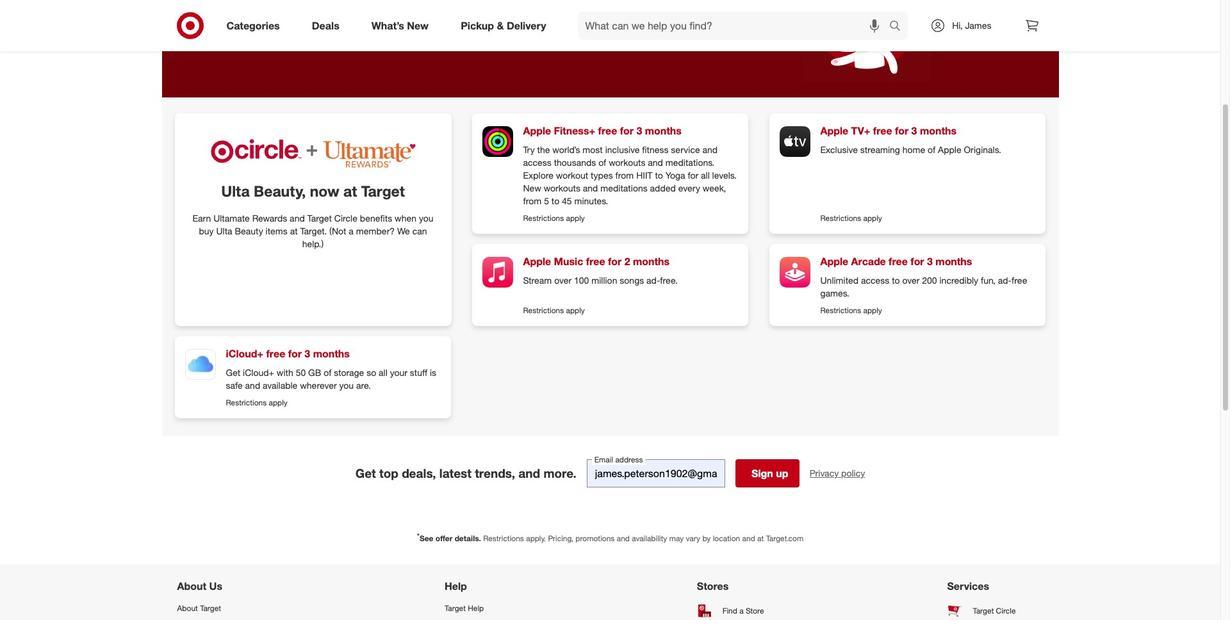 Task type: describe. For each thing, give the bounding box(es) containing it.
0 vertical spatial you
[[514, 20, 530, 33]]

restrictions apply for tv+
[[821, 213, 883, 223]]

apple for apple music free for 2 months
[[523, 255, 551, 268]]

free for music
[[586, 255, 606, 268]]

at inside rewards and target circle benefits when you buy ulta beauty items at target. (not a member? we can help.)
[[290, 226, 298, 237]]

apple left originals.
[[939, 144, 962, 155]]

and inside get icloud+ with 50 gb of storage so all your stuff is safe and available wherever you are.
[[245, 380, 260, 391]]

can
[[413, 226, 427, 237]]

1 ad- from the left
[[647, 275, 660, 286]]

apply for music
[[566, 306, 585, 315]]

1 horizontal spatial from
[[616, 170, 634, 181]]

pricing,
[[548, 534, 574, 544]]

stream
[[523, 275, 552, 286]]

1 over from the left
[[555, 275, 572, 286]]

of inside try the world's most inclusive fitness service and access thousands of workouts and meditations. explore workout types from hiit to yoga for all levels. new workouts and meditations added every week, from 5 to 45 minutes.
[[599, 157, 607, 168]]

what's new
[[372, 19, 429, 32]]

0 vertical spatial help
[[445, 580, 467, 593]]

levels.
[[713, 170, 737, 181]]

we
[[397, 226, 410, 237]]

member?
[[356, 226, 395, 237]]

target inside "link"
[[200, 604, 221, 614]]

for for apple tv+ free for 3 months
[[896, 124, 909, 137]]

privacy policy
[[810, 468, 866, 479]]

arcade
[[852, 255, 886, 268]]

target.com
[[766, 534, 804, 544]]

5
[[544, 195, 549, 206]]

privacy policy link
[[810, 467, 866, 480]]

to right 5
[[552, 195, 560, 206]]

restrictions for arcade
[[821, 306, 862, 315]]

music
[[554, 255, 584, 268]]

for inside try the world's most inclusive fitness service and access thousands of workouts and meditations. explore workout types from hiit to yoga for all levels. new workouts and meditations added every week, from 5 to 45 minutes.
[[688, 170, 699, 181]]

workout
[[556, 170, 589, 181]]

target help
[[445, 604, 484, 614]]

apple for apple arcade free for 3 months
[[821, 255, 849, 268]]

beauty,
[[254, 182, 306, 200]]

store
[[746, 606, 764, 616]]

fantastic
[[584, 20, 623, 33]]

free for fitness+
[[598, 124, 618, 137]]

ulta inside rewards and target circle benefits when you buy ulta beauty items at target. (not a member? we can help.)
[[216, 226, 232, 237]]

icloud+ inside get icloud+ with 50 gb of storage so all your stuff is safe and available wherever you are.
[[243, 367, 274, 378]]

when
[[395, 213, 417, 224]]

location
[[713, 534, 741, 544]]

icloud+ free for 3 months
[[226, 347, 350, 360]]

up inside button
[[776, 467, 789, 480]]

and up the minutes.
[[583, 183, 598, 194]]

bring
[[487, 20, 511, 33]]

home
[[903, 144, 926, 155]]

free.
[[660, 275, 678, 286]]

free up the 'available'
[[266, 347, 285, 360]]

explore
[[523, 170, 554, 181]]

world's
[[553, 144, 580, 155]]

benefits
[[360, 213, 392, 224]]

2
[[625, 255, 631, 268]]

access inside try the world's most inclusive fitness service and access thousands of workouts and meditations. explore workout types from hiit to yoga for all levels. new workouts and meditations added every week, from 5 to 45 minutes.
[[523, 157, 552, 168]]

services
[[948, 580, 990, 593]]

policy
[[842, 468, 866, 479]]

types
[[591, 170, 613, 181]]

target inside rewards and target circle benefits when you buy ulta beauty items at target. (not a member? we can help.)
[[307, 213, 332, 224]]

pickup & delivery link
[[450, 12, 563, 40]]

for for apple fitness+ free for 3 months
[[620, 124, 634, 137]]

of inside get icloud+ with 50 gb of storage so all your stuff is safe and available wherever you are.
[[324, 367, 332, 378]]

what's
[[372, 19, 404, 32]]

are.
[[356, 380, 371, 391]]

0 vertical spatial ulta
[[221, 182, 250, 200]]

months for apple music free for 2 months
[[633, 255, 670, 268]]

rewards and target circle benefits when you buy ulta beauty items at target. (not a member? we can help.)
[[199, 213, 434, 249]]

by
[[703, 534, 711, 544]]

ultamate
[[214, 213, 250, 224]]

apple arcade free for 3 months
[[821, 255, 973, 268]]

may
[[670, 534, 684, 544]]

top
[[380, 466, 399, 481]]

3 up 50
[[305, 347, 310, 360]]

0 vertical spatial with
[[373, 20, 392, 33]]

months for apple arcade free for 3 months
[[936, 255, 973, 268]]

1 horizontal spatial at
[[344, 182, 357, 200]]

what's new link
[[361, 12, 445, 40]]

service
[[671, 144, 700, 155]]

restrictions inside * see offer details. restrictions apply. pricing, promotions and availability may vary by location and at target.com
[[483, 534, 524, 544]]

target circle
[[973, 606, 1016, 616]]

inclusive
[[606, 144, 640, 155]]

originals.
[[964, 144, 1002, 155]]

earn
[[193, 213, 211, 224]]

teaming
[[319, 20, 356, 33]]

thousands
[[554, 157, 596, 168]]

and right "location"
[[743, 534, 756, 544]]

0 vertical spatial up
[[359, 20, 371, 33]]

deals link
[[301, 12, 356, 40]]

about us
[[177, 580, 222, 593]]

buy
[[199, 226, 214, 237]]

restrictions for free
[[226, 398, 267, 408]]

search button
[[884, 12, 915, 42]]

deals,
[[402, 466, 436, 481]]

apple music free for 2 months
[[523, 255, 670, 268]]

free for arcade
[[889, 255, 908, 268]]

restrictions for tv+
[[821, 213, 862, 223]]

even
[[533, 20, 555, 33]]

target help link
[[445, 598, 526, 619]]

you inside get icloud+ with 50 gb of storage so all your stuff is safe and available wherever you are.
[[340, 380, 354, 391]]

apply for free
[[269, 398, 288, 408]]

about target link
[[177, 598, 274, 619]]

and up meditations.
[[703, 144, 718, 155]]

us
[[209, 580, 222, 593]]

stream over 100 million songs ad-free.
[[523, 275, 678, 286]]

with inside get icloud+ with 50 gb of storage so all your stuff is safe and available wherever you are.
[[277, 367, 293, 378]]

restrictions apply for arcade
[[821, 306, 883, 315]]

tv+
[[852, 124, 871, 137]]

find a store link
[[697, 598, 777, 621]]

exclusive
[[821, 144, 858, 155]]

target.
[[300, 226, 327, 237]]

help inside target help link
[[468, 604, 484, 614]]

more
[[558, 20, 581, 33]]

months for apple tv+ free for 3 months
[[921, 124, 957, 137]]

gb
[[308, 367, 321, 378]]

new inside try the world's most inclusive fitness service and access thousands of workouts and meditations. explore workout types from hiit to yoga for all levels. new workouts and meditations added every week, from 5 to 45 minutes.
[[523, 183, 542, 194]]

free inside unlimited access to over 200 incredibly fun, ad-free games.
[[1012, 275, 1028, 286]]

pickup
[[461, 19, 494, 32]]

restrictions for fitness+
[[523, 213, 564, 223]]

for for apple arcade free for 3 months
[[911, 255, 925, 268]]

apply.
[[526, 534, 546, 544]]



Task type: vqa. For each thing, say whether or not it's contained in the screenshot.


Task type: locate. For each thing, give the bounding box(es) containing it.
None text field
[[587, 460, 726, 488]]

1 horizontal spatial workouts
[[609, 157, 646, 168]]

delivery
[[507, 19, 547, 32]]

1 horizontal spatial with
[[373, 20, 392, 33]]

get top deals, latest trends, and more.
[[356, 466, 577, 481]]

0 vertical spatial new
[[407, 19, 429, 32]]

from up meditations
[[616, 170, 634, 181]]

about down the about us in the left of the page
[[177, 604, 198, 614]]

0 horizontal spatial of
[[324, 367, 332, 378]]

apply down the 'available'
[[269, 398, 288, 408]]

to down apple arcade free for 3 months at the top right of page
[[892, 275, 900, 286]]

of
[[928, 144, 936, 155], [599, 157, 607, 168], [324, 367, 332, 378]]

apply down arcade
[[864, 306, 883, 315]]

0 horizontal spatial ad-
[[647, 275, 660, 286]]

1 vertical spatial circle
[[997, 606, 1016, 616]]

ulta beauty, now at target
[[221, 182, 405, 200]]

1 vertical spatial icloud+
[[243, 367, 274, 378]]

new inside what's new link
[[407, 19, 429, 32]]

What can we help you find? suggestions appear below search field
[[578, 12, 893, 40]]

with up the 'available'
[[277, 367, 293, 378]]

0 vertical spatial get
[[226, 367, 241, 378]]

you right "&"
[[514, 20, 530, 33]]

over left 100
[[555, 275, 572, 286]]

3 up home
[[912, 124, 918, 137]]

to inside unlimited access to over 200 incredibly fun, ad-free games.
[[892, 275, 900, 286]]

free up inclusive
[[598, 124, 618, 137]]

access
[[523, 157, 552, 168], [862, 275, 890, 286]]

about for about us
[[177, 580, 207, 593]]

try
[[523, 144, 535, 155]]

from
[[616, 170, 634, 181], [523, 195, 542, 206]]

to left bring
[[475, 20, 484, 33]]

0 vertical spatial of
[[928, 144, 936, 155]]

0 horizontal spatial all
[[379, 367, 388, 378]]

0 horizontal spatial over
[[555, 275, 572, 286]]

at right items
[[290, 226, 298, 237]]

and up target.
[[290, 213, 305, 224]]

over
[[555, 275, 572, 286], [903, 275, 920, 286]]

we're teaming up with other companies to bring you even more fantastic deals.
[[290, 20, 653, 33]]

deals
[[312, 19, 340, 32]]

0 horizontal spatial from
[[523, 195, 542, 206]]

icloud+
[[226, 347, 264, 360], [243, 367, 274, 378]]

1 horizontal spatial new
[[523, 183, 542, 194]]

1 vertical spatial workouts
[[544, 183, 581, 194]]

games.
[[821, 288, 850, 299]]

ulta down earn ultamate
[[216, 226, 232, 237]]

0 vertical spatial from
[[616, 170, 634, 181]]

1 vertical spatial of
[[599, 157, 607, 168]]

we're
[[290, 20, 316, 33]]

for up 50
[[288, 347, 302, 360]]

is
[[430, 367, 437, 378]]

more.
[[544, 466, 577, 481]]

for up the 200
[[911, 255, 925, 268]]

target circle plus ultamate rewards image
[[211, 139, 416, 168]]

for up inclusive
[[620, 124, 634, 137]]

restrictions apply for free
[[226, 398, 288, 408]]

of right home
[[928, 144, 936, 155]]

0 horizontal spatial get
[[226, 367, 241, 378]]

0 horizontal spatial workouts
[[544, 183, 581, 194]]

for
[[620, 124, 634, 137], [896, 124, 909, 137], [688, 170, 699, 181], [608, 255, 622, 268], [911, 255, 925, 268], [288, 347, 302, 360]]

apply down '45'
[[566, 213, 585, 223]]

apple for apple fitness+ free for 3 months
[[523, 124, 551, 137]]

restrictions left apply.
[[483, 534, 524, 544]]

0 vertical spatial a
[[349, 226, 354, 237]]

new down explore
[[523, 183, 542, 194]]

other
[[395, 20, 419, 33]]

0 horizontal spatial help
[[445, 580, 467, 593]]

privacy
[[810, 468, 839, 479]]

stuff
[[410, 367, 428, 378]]

apple up the exclusive
[[821, 124, 849, 137]]

meditations
[[601, 183, 648, 194]]

with
[[373, 20, 392, 33], [277, 367, 293, 378]]

1 horizontal spatial circle
[[997, 606, 1016, 616]]

songs
[[620, 275, 644, 286]]

months
[[645, 124, 682, 137], [921, 124, 957, 137], [633, 255, 670, 268], [936, 255, 973, 268], [313, 347, 350, 360]]

up left what's at top
[[359, 20, 371, 33]]

help.)
[[302, 238, 324, 249]]

0 horizontal spatial circle
[[334, 213, 358, 224]]

get up safe
[[226, 367, 241, 378]]

restrictions down safe
[[226, 398, 267, 408]]

access up explore
[[523, 157, 552, 168]]

hiit
[[637, 170, 653, 181]]

months up home
[[921, 124, 957, 137]]

months up fitness
[[645, 124, 682, 137]]

all up week,
[[701, 170, 710, 181]]

0 horizontal spatial with
[[277, 367, 293, 378]]

for down meditations.
[[688, 170, 699, 181]]

all inside try the world's most inclusive fitness service and access thousands of workouts and meditations. explore workout types from hiit to yoga for all levels. new workouts and meditations added every week, from 5 to 45 minutes.
[[701, 170, 710, 181]]

sign up button
[[736, 460, 800, 488]]

free for tv+
[[874, 124, 893, 137]]

1 vertical spatial new
[[523, 183, 542, 194]]

1 vertical spatial get
[[356, 466, 376, 481]]

1 vertical spatial all
[[379, 367, 388, 378]]

with left other
[[373, 20, 392, 33]]

apply
[[566, 213, 585, 223], [864, 213, 883, 223], [566, 306, 585, 315], [864, 306, 883, 315], [269, 398, 288, 408]]

most
[[583, 144, 603, 155]]

ad- right songs on the top right of the page
[[647, 275, 660, 286]]

ulta up ultamate
[[221, 182, 250, 200]]

and
[[703, 144, 718, 155], [648, 157, 663, 168], [583, 183, 598, 194], [290, 213, 305, 224], [245, 380, 260, 391], [519, 466, 541, 481], [617, 534, 630, 544], [743, 534, 756, 544]]

1 horizontal spatial of
[[599, 157, 607, 168]]

3 up inclusive
[[637, 124, 643, 137]]

50
[[296, 367, 306, 378]]

3
[[637, 124, 643, 137], [912, 124, 918, 137], [928, 255, 933, 268], [305, 347, 310, 360]]

of up the types
[[599, 157, 607, 168]]

wherever
[[300, 380, 337, 391]]

apple up the
[[523, 124, 551, 137]]

workouts down inclusive
[[609, 157, 646, 168]]

companies
[[422, 20, 473, 33]]

from left 5
[[523, 195, 542, 206]]

about inside "link"
[[177, 604, 198, 614]]

and left more.
[[519, 466, 541, 481]]

a
[[349, 226, 354, 237], [740, 606, 744, 616]]

streaming
[[861, 144, 901, 155]]

1 horizontal spatial you
[[419, 213, 434, 224]]

at right "now" at top left
[[344, 182, 357, 200]]

trends,
[[475, 466, 515, 481]]

0 vertical spatial all
[[701, 170, 710, 181]]

over left the 200
[[903, 275, 920, 286]]

0 horizontal spatial at
[[290, 226, 298, 237]]

latest
[[440, 466, 472, 481]]

1 vertical spatial at
[[290, 226, 298, 237]]

to up added
[[655, 170, 663, 181]]

2 horizontal spatial of
[[928, 144, 936, 155]]

0 horizontal spatial up
[[359, 20, 371, 33]]

ad- right 'fun,'
[[999, 275, 1012, 286]]

to
[[475, 20, 484, 33], [655, 170, 663, 181], [552, 195, 560, 206], [892, 275, 900, 286]]

1 horizontal spatial ad-
[[999, 275, 1012, 286]]

1 vertical spatial from
[[523, 195, 542, 206]]

and down fitness
[[648, 157, 663, 168]]

2 vertical spatial at
[[758, 534, 764, 544]]

1 about from the top
[[177, 580, 207, 593]]

apple
[[523, 124, 551, 137], [821, 124, 849, 137], [939, 144, 962, 155], [523, 255, 551, 268], [821, 255, 849, 268]]

0 horizontal spatial new
[[407, 19, 429, 32]]

restrictions apply for music
[[523, 306, 585, 315]]

access down arcade
[[862, 275, 890, 286]]

1 vertical spatial you
[[419, 213, 434, 224]]

you down storage
[[340, 380, 354, 391]]

apply down 100
[[566, 306, 585, 315]]

safe
[[226, 380, 243, 391]]

restrictions apply up arcade
[[821, 213, 883, 223]]

* see offer details. restrictions apply. pricing, promotions and availability may vary by location and at target.com
[[417, 532, 804, 544]]

restrictions down games.
[[821, 306, 862, 315]]

all right so
[[379, 367, 388, 378]]

0 horizontal spatial you
[[340, 380, 354, 391]]

restrictions down 5
[[523, 213, 564, 223]]

1 horizontal spatial a
[[740, 606, 744, 616]]

million
[[592, 275, 618, 286]]

fitness+
[[554, 124, 596, 137]]

(not
[[330, 226, 346, 237]]

minutes.
[[575, 195, 609, 206]]

get icloud+ with 50 gb of storage so all your stuff is safe and available wherever you are.
[[226, 367, 437, 391]]

1 vertical spatial with
[[277, 367, 293, 378]]

pickup & delivery
[[461, 19, 547, 32]]

search
[[884, 20, 915, 33]]

find a store
[[723, 606, 764, 616]]

hi, james
[[953, 20, 992, 31]]

3 for apple fitness+ free for 3 months
[[637, 124, 643, 137]]

unlimited access to over 200 incredibly fun, ad-free games.
[[821, 275, 1028, 299]]

3 for apple tv+ free for 3 months
[[912, 124, 918, 137]]

1 horizontal spatial over
[[903, 275, 920, 286]]

2 horizontal spatial you
[[514, 20, 530, 33]]

a right (not
[[349, 226, 354, 237]]

1 horizontal spatial help
[[468, 604, 484, 614]]

about for about target
[[177, 604, 198, 614]]

0 vertical spatial circle
[[334, 213, 358, 224]]

offer
[[436, 534, 453, 544]]

you inside rewards and target circle benefits when you buy ulta beauty items at target. (not a member? we can help.)
[[419, 213, 434, 224]]

2 vertical spatial of
[[324, 367, 332, 378]]

0 vertical spatial access
[[523, 157, 552, 168]]

up right 'sign'
[[776, 467, 789, 480]]

apply up arcade
[[864, 213, 883, 223]]

incredibly
[[940, 275, 979, 286]]

1 vertical spatial about
[[177, 604, 198, 614]]

at left 'target.com'
[[758, 534, 764, 544]]

get inside get icloud+ with 50 gb of storage so all your stuff is safe and available wherever you are.
[[226, 367, 241, 378]]

free
[[598, 124, 618, 137], [874, 124, 893, 137], [586, 255, 606, 268], [889, 255, 908, 268], [1012, 275, 1028, 286], [266, 347, 285, 360]]

free right arcade
[[889, 255, 908, 268]]

2 about from the top
[[177, 604, 198, 614]]

get for get top deals, latest trends, and more.
[[356, 466, 376, 481]]

1 horizontal spatial up
[[776, 467, 789, 480]]

for up exclusive streaming home of apple originals.
[[896, 124, 909, 137]]

2 horizontal spatial at
[[758, 534, 764, 544]]

free up "streaming"
[[874, 124, 893, 137]]

now
[[310, 182, 340, 200]]

beauty
[[235, 226, 263, 237]]

1 horizontal spatial access
[[862, 275, 890, 286]]

200
[[923, 275, 938, 286]]

apple tv+ free for 3 months
[[821, 124, 957, 137]]

months up incredibly
[[936, 255, 973, 268]]

2 ad- from the left
[[999, 275, 1012, 286]]

free right 'fun,'
[[1012, 275, 1028, 286]]

1 vertical spatial ulta
[[216, 226, 232, 237]]

restrictions for music
[[523, 306, 564, 315]]

and right safe
[[245, 380, 260, 391]]

apply for arcade
[[864, 306, 883, 315]]

restrictions apply down stream on the left top of page
[[523, 306, 585, 315]]

1 horizontal spatial all
[[701, 170, 710, 181]]

icloud+ up the 'available'
[[243, 367, 274, 378]]

months for apple fitness+ free for 3 months
[[645, 124, 682, 137]]

free up stream over 100 million songs ad-free. on the top of page
[[586, 255, 606, 268]]

get left top
[[356, 466, 376, 481]]

of right the gb
[[324, 367, 332, 378]]

apply for tv+
[[864, 213, 883, 223]]

45
[[562, 195, 572, 206]]

0 horizontal spatial access
[[523, 157, 552, 168]]

2 over from the left
[[903, 275, 920, 286]]

promotions
[[576, 534, 615, 544]]

at inside * see offer details. restrictions apply. pricing, promotions and availability may vary by location and at target.com
[[758, 534, 764, 544]]

0 vertical spatial about
[[177, 580, 207, 593]]

over inside unlimited access to over 200 incredibly fun, ad-free games.
[[903, 275, 920, 286]]

apple up unlimited
[[821, 255, 849, 268]]

new right what's at top
[[407, 19, 429, 32]]

for for apple music free for 2 months
[[608, 255, 622, 268]]

apple up stream on the left top of page
[[523, 255, 551, 268]]

at
[[344, 182, 357, 200], [290, 226, 298, 237], [758, 534, 764, 544]]

circle inside rewards and target circle benefits when you buy ulta beauty items at target. (not a member? we can help.)
[[334, 213, 358, 224]]

a right find
[[740, 606, 744, 616]]

apple for apple tv+ free for 3 months
[[821, 124, 849, 137]]

restrictions
[[523, 213, 564, 223], [821, 213, 862, 223], [523, 306, 564, 315], [821, 306, 862, 315], [226, 398, 267, 408], [483, 534, 524, 544]]

1 vertical spatial up
[[776, 467, 789, 480]]

yoga
[[666, 170, 686, 181]]

0 horizontal spatial a
[[349, 226, 354, 237]]

restrictions apply down games.
[[821, 306, 883, 315]]

a inside rewards and target circle benefits when you buy ulta beauty items at target. (not a member? we can help.)
[[349, 226, 354, 237]]

1 vertical spatial access
[[862, 275, 890, 286]]

1 horizontal spatial get
[[356, 466, 376, 481]]

find
[[723, 606, 738, 616]]

restrictions apply down safe
[[226, 398, 288, 408]]

months right "2"
[[633, 255, 670, 268]]

months up the gb
[[313, 347, 350, 360]]

all inside get icloud+ with 50 gb of storage so all your stuff is safe and available wherever you are.
[[379, 367, 388, 378]]

0 vertical spatial workouts
[[609, 157, 646, 168]]

1 vertical spatial help
[[468, 604, 484, 614]]

restrictions down stream on the left top of page
[[523, 306, 564, 315]]

you up the can
[[419, 213, 434, 224]]

sign
[[752, 467, 774, 480]]

0 vertical spatial at
[[344, 182, 357, 200]]

ad- inside unlimited access to over 200 incredibly fun, ad-free games.
[[999, 275, 1012, 286]]

and left availability
[[617, 534, 630, 544]]

target circle link
[[948, 598, 1044, 621]]

available
[[263, 380, 298, 391]]

hi,
[[953, 20, 963, 31]]

restrictions apply for fitness+
[[523, 213, 585, 223]]

3 for apple arcade free for 3 months
[[928, 255, 933, 268]]

0 vertical spatial icloud+
[[226, 347, 264, 360]]

restrictions apply down 5
[[523, 213, 585, 223]]

about target
[[177, 604, 221, 614]]

storage
[[334, 367, 364, 378]]

icloud+ up safe
[[226, 347, 264, 360]]

3 up the 200
[[928, 255, 933, 268]]

apply for fitness+
[[566, 213, 585, 223]]

and inside rewards and target circle benefits when you buy ulta beauty items at target. (not a member? we can help.)
[[290, 213, 305, 224]]

workouts up '45'
[[544, 183, 581, 194]]

access inside unlimited access to over 200 incredibly fun, ad-free games.
[[862, 275, 890, 286]]

circle
[[334, 213, 358, 224], [997, 606, 1016, 616]]

get for get icloud+ with 50 gb of storage so all your stuff is safe and available wherever you are.
[[226, 367, 241, 378]]

restrictions up arcade
[[821, 213, 862, 223]]

for left "2"
[[608, 255, 622, 268]]

about up about target
[[177, 580, 207, 593]]

1 vertical spatial a
[[740, 606, 744, 616]]

2 vertical spatial you
[[340, 380, 354, 391]]

details.
[[455, 534, 481, 544]]



